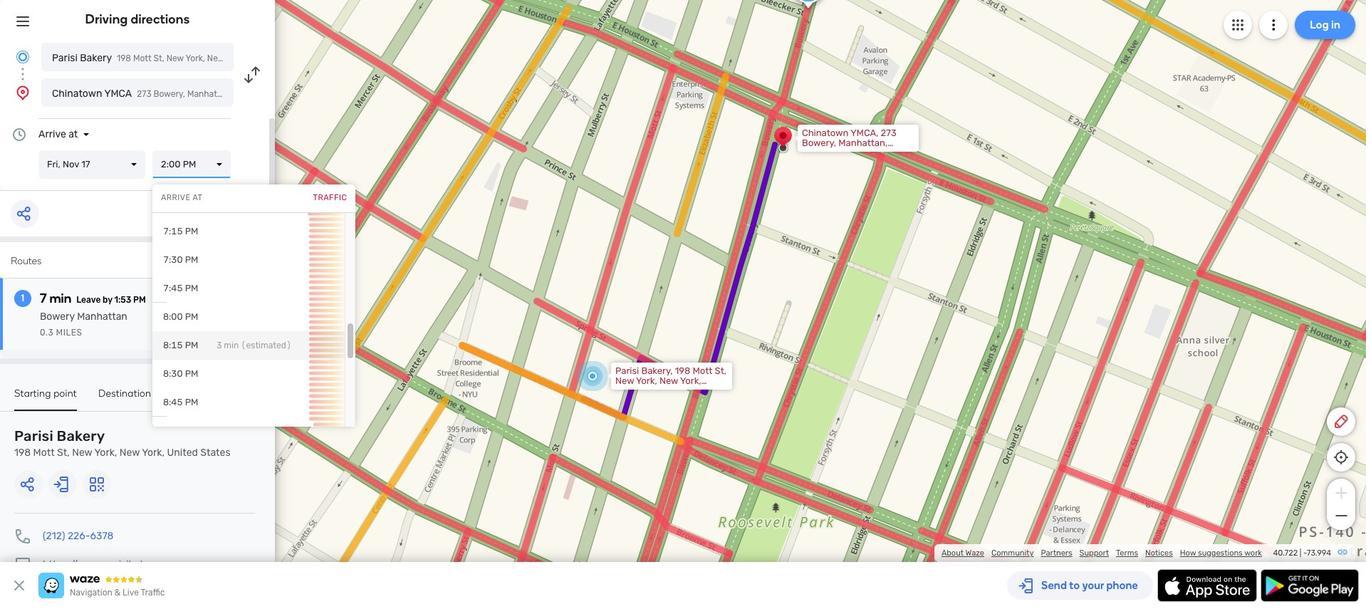 Task type: locate. For each thing, give the bounding box(es) containing it.
7:00 pm
[[163, 197, 198, 208]]

manhattan, inside chinatown ymca 273 bowery, manhattan, united states
[[187, 89, 233, 99]]

pm inside list box
[[183, 159, 196, 170]]

0 horizontal spatial manhattan,
[[187, 89, 233, 99]]

bakery
[[80, 52, 112, 64], [57, 428, 105, 445]]

parisi right current location image
[[52, 52, 78, 64]]

chinatown
[[52, 88, 102, 100], [802, 128, 849, 138]]

mott inside parisi bakery, 198 mott st, new york, new york, united states
[[693, 366, 713, 376]]

bakery inside parisi bakery 198 mott st, new york, new york, united states
[[57, 428, 105, 445]]

mott
[[133, 53, 152, 63], [693, 366, 713, 376], [33, 447, 55, 459]]

0 vertical spatial arrive
[[38, 128, 66, 140]]

how
[[1181, 549, 1197, 558]]

1 horizontal spatial chinatown
[[802, 128, 849, 138]]

2 vertical spatial 198
[[14, 447, 31, 459]]

8:30
[[163, 368, 183, 379]]

bowery, inside chinatown ymca 273 bowery, manhattan, united states
[[154, 89, 185, 99]]

(212) 226-6378
[[43, 530, 114, 542]]

7:00 pm option
[[152, 189, 345, 217]]

1 horizontal spatial arrive
[[161, 193, 191, 202]]

1 horizontal spatial 198
[[117, 53, 131, 63]]

pm for 7:00 pm
[[185, 197, 198, 208]]

0 horizontal spatial chinatown
[[52, 88, 102, 100]]

at
[[69, 128, 78, 140], [193, 193, 203, 202]]

pm right 1:53
[[133, 295, 146, 305]]

273 right ymca,
[[881, 128, 897, 138]]

bowery,
[[154, 89, 185, 99], [802, 138, 837, 148]]

273
[[137, 89, 152, 99], [881, 128, 897, 138]]

1 vertical spatial parisi bakery 198 mott st, new york, new york, united states
[[14, 428, 231, 459]]

zoom out image
[[1333, 507, 1351, 524]]

min right 7 at the left of the page
[[49, 291, 71, 306]]

0 vertical spatial st,
[[154, 53, 164, 63]]

chinatown left ymca,
[[802, 128, 849, 138]]

bowery, for ymca
[[154, 89, 185, 99]]

united inside chinatown ymca 273 bowery, manhattan, united states
[[235, 89, 261, 99]]

2 horizontal spatial st,
[[715, 366, 727, 376]]

suggestions
[[1199, 549, 1243, 558]]

pm for 2:00 pm
[[183, 159, 196, 170]]

driving directions
[[85, 11, 190, 27]]

bowery, for ymca,
[[802, 138, 837, 148]]

bowery, right ymca
[[154, 89, 185, 99]]

1 horizontal spatial manhattan,
[[839, 138, 888, 148]]

min right 3
[[224, 341, 239, 351]]

mott right bakery,
[[693, 366, 713, 376]]

york,
[[186, 53, 205, 63], [226, 53, 246, 63], [636, 376, 657, 386], [680, 376, 702, 386], [94, 447, 117, 459], [142, 447, 165, 459]]

min for 7
[[49, 291, 71, 306]]

2 vertical spatial parisi
[[14, 428, 53, 445]]

bowery manhattan 0.3 miles
[[40, 311, 127, 338]]

at right 7:00
[[193, 193, 203, 202]]

arrive up fri,
[[38, 128, 66, 140]]

1 horizontal spatial arrive at
[[161, 193, 203, 202]]

starting point button
[[14, 388, 77, 411]]

0 horizontal spatial arrive at
[[38, 128, 78, 140]]

partners link
[[1041, 549, 1073, 558]]

1 vertical spatial manhattan,
[[839, 138, 888, 148]]

pm for 8:00 pm
[[185, 311, 198, 322]]

1 vertical spatial min
[[224, 341, 239, 351]]

2 vertical spatial mott
[[33, 447, 55, 459]]

pm right '8:15'
[[185, 340, 198, 351]]

2:00
[[161, 159, 181, 170]]

pm inside option
[[185, 368, 198, 379]]

bakery down point
[[57, 428, 105, 445]]

0 horizontal spatial bowery,
[[154, 89, 185, 99]]

united
[[248, 53, 274, 63], [235, 89, 261, 99], [802, 147, 831, 158], [616, 385, 644, 396], [167, 447, 198, 459]]

parisi bakery 198 mott st, new york, new york, united states down destination button
[[14, 428, 231, 459]]

states inside chinatown ymca 273 bowery, manhattan, united states
[[263, 89, 289, 99]]

0 horizontal spatial 273
[[137, 89, 152, 99]]

pm right 7:00
[[185, 197, 198, 208]]

st, inside parisi bakery, 198 mott st, new york, new york, united states
[[715, 366, 727, 376]]

bowery
[[40, 311, 75, 323]]

arrive at up fri,
[[38, 128, 78, 140]]

0 vertical spatial 273
[[137, 89, 152, 99]]

pm right 8:30
[[185, 368, 198, 379]]

198 right bakery,
[[675, 366, 691, 376]]

st, down starting point button
[[57, 447, 70, 459]]

live
[[123, 588, 139, 598]]

8:00 pm option
[[152, 303, 345, 331]]

navigation
[[70, 588, 112, 598]]

states inside chinatown ymca, 273 bowery, manhattan, united states
[[833, 147, 861, 158]]

0 vertical spatial manhattan,
[[187, 89, 233, 99]]

2:00 pm
[[161, 159, 196, 170]]

pm right 9:00
[[185, 425, 198, 436]]

8:15
[[163, 340, 183, 351]]

0 horizontal spatial st,
[[57, 447, 70, 459]]

0 vertical spatial at
[[69, 128, 78, 140]]

1 vertical spatial arrive at
[[161, 193, 203, 202]]

pm for 9:00 pm
[[185, 425, 198, 436]]

united inside chinatown ymca, 273 bowery, manhattan, united states
[[802, 147, 831, 158]]

united inside parisi bakery, 198 mott st, new york, new york, united states
[[616, 385, 644, 396]]

pm right 8:00
[[185, 311, 198, 322]]

198 down starting point button
[[14, 447, 31, 459]]

manhattan, inside chinatown ymca, 273 bowery, manhattan, united states
[[839, 138, 888, 148]]

(estimated)
[[241, 341, 292, 351]]

0 vertical spatial parisi
[[52, 52, 78, 64]]

support link
[[1080, 549, 1109, 558]]

0 horizontal spatial traffic
[[141, 588, 165, 598]]

ymca
[[104, 88, 132, 100]]

about waze link
[[942, 549, 985, 558]]

198
[[117, 53, 131, 63], [675, 366, 691, 376], [14, 447, 31, 459]]

0 vertical spatial bakery
[[80, 52, 112, 64]]

0 vertical spatial arrive at
[[38, 128, 78, 140]]

how suggestions work link
[[1181, 549, 1263, 558]]

0 vertical spatial bowery,
[[154, 89, 185, 99]]

8:00 pm
[[163, 311, 198, 322]]

min for 3
[[224, 341, 239, 351]]

1 horizontal spatial at
[[193, 193, 203, 202]]

parisi bakery 198 mott st, new york, new york, united states up chinatown ymca 273 bowery, manhattan, united states
[[52, 52, 302, 64]]

pencil image
[[1333, 413, 1350, 430]]

mott down "driving directions"
[[133, 53, 152, 63]]

0 horizontal spatial mott
[[33, 447, 55, 459]]

notices
[[1146, 549, 1173, 558]]

273 inside chinatown ymca, 273 bowery, manhattan, united states
[[881, 128, 897, 138]]

1 horizontal spatial bowery,
[[802, 138, 837, 148]]

1 horizontal spatial 273
[[881, 128, 897, 138]]

7
[[40, 291, 47, 306]]

chinatown inside chinatown ymca, 273 bowery, manhattan, united states
[[802, 128, 849, 138]]

273 right ymca
[[137, 89, 152, 99]]

pm right 7:15
[[185, 226, 198, 237]]

pm
[[183, 159, 196, 170], [185, 197, 198, 208], [185, 226, 198, 237], [185, 254, 198, 265], [185, 283, 198, 294], [133, 295, 146, 305], [185, 311, 198, 322], [185, 340, 198, 351], [185, 368, 198, 379], [185, 397, 198, 408], [185, 425, 198, 436]]

call image
[[14, 528, 31, 545]]

0 vertical spatial mott
[[133, 53, 152, 63]]

1 vertical spatial 198
[[675, 366, 691, 376]]

1 horizontal spatial min
[[224, 341, 239, 351]]

pm right 7:45
[[185, 283, 198, 294]]

pm inside 7 min leave by 1:53 pm
[[133, 295, 146, 305]]

about
[[942, 549, 964, 558]]

0 vertical spatial min
[[49, 291, 71, 306]]

1 vertical spatial mott
[[693, 366, 713, 376]]

bowery, left ymca,
[[802, 138, 837, 148]]

7:45 pm option
[[152, 274, 345, 303]]

bakery down the driving on the top
[[80, 52, 112, 64]]

computer image
[[14, 556, 31, 574]]

40.722 | -73.994
[[1274, 549, 1332, 558]]

work
[[1245, 549, 1263, 558]]

support
[[1080, 549, 1109, 558]]

st,
[[154, 53, 164, 63], [715, 366, 727, 376], [57, 447, 70, 459]]

min inside 8:15 pm option
[[224, 341, 239, 351]]

arrive at up "7:15 pm"
[[161, 193, 203, 202]]

1 vertical spatial bakery
[[57, 428, 105, 445]]

states
[[276, 53, 302, 63], [263, 89, 289, 99], [833, 147, 861, 158], [647, 385, 675, 396], [200, 447, 231, 459]]

parisi
[[52, 52, 78, 64], [616, 366, 639, 376], [14, 428, 53, 445]]

st, right bakery,
[[715, 366, 727, 376]]

bowery, inside chinatown ymca, 273 bowery, manhattan, united states
[[802, 138, 837, 148]]

2 horizontal spatial 198
[[675, 366, 691, 376]]

arrive
[[38, 128, 66, 140], [161, 193, 191, 202]]

min
[[49, 291, 71, 306], [224, 341, 239, 351]]

0 horizontal spatial min
[[49, 291, 71, 306]]

community
[[992, 549, 1034, 558]]

parisi inside parisi bakery, 198 mott st, new york, new york, united states
[[616, 366, 639, 376]]

parisi down starting point button
[[14, 428, 53, 445]]

1 vertical spatial 273
[[881, 128, 897, 138]]

0 vertical spatial chinatown
[[52, 88, 102, 100]]

1 vertical spatial parisi
[[616, 366, 639, 376]]

2 horizontal spatial mott
[[693, 366, 713, 376]]

arrive up 7:15
[[161, 193, 191, 202]]

198 up ymca
[[117, 53, 131, 63]]

at up nov at top left
[[69, 128, 78, 140]]

pm right '2:00'
[[183, 159, 196, 170]]

mott down starting point button
[[33, 447, 55, 459]]

parisi left bakery,
[[616, 366, 639, 376]]

1 vertical spatial bowery,
[[802, 138, 837, 148]]

manhattan,
[[187, 89, 233, 99], [839, 138, 888, 148]]

pm for 7:30 pm
[[185, 254, 198, 265]]

273 inside chinatown ymca 273 bowery, manhattan, united states
[[137, 89, 152, 99]]

parisi bakery 198 mott st, new york, new york, united states
[[52, 52, 302, 64], [14, 428, 231, 459]]

1 vertical spatial st,
[[715, 366, 727, 376]]

1 vertical spatial at
[[193, 193, 203, 202]]

terms link
[[1117, 549, 1139, 558]]

destination button
[[98, 388, 151, 410]]

pm for 7:45 pm
[[185, 283, 198, 294]]

link image
[[1337, 547, 1349, 558]]

0 horizontal spatial arrive
[[38, 128, 66, 140]]

9:00 pm
[[163, 425, 198, 436]]

terms
[[1117, 549, 1139, 558]]

partners
[[1041, 549, 1073, 558]]

st, up chinatown ymca 273 bowery, manhattan, united states
[[154, 53, 164, 63]]

manhattan, for ymca,
[[839, 138, 888, 148]]

1 vertical spatial chinatown
[[802, 128, 849, 138]]

0.3
[[40, 328, 54, 338]]

8:30 pm
[[163, 368, 198, 379]]

arrive at
[[38, 128, 78, 140], [161, 193, 203, 202]]

-
[[1304, 549, 1307, 558]]

8:45
[[163, 397, 183, 408]]

0 vertical spatial 198
[[117, 53, 131, 63]]

1 horizontal spatial traffic
[[313, 193, 347, 202]]

2 vertical spatial st,
[[57, 447, 70, 459]]

7:15 pm
[[163, 226, 198, 237]]

traffic
[[313, 193, 347, 202], [141, 588, 165, 598]]

new
[[167, 53, 184, 63], [207, 53, 225, 63], [616, 376, 634, 386], [660, 376, 678, 386], [72, 447, 92, 459], [120, 447, 140, 459]]

chinatown left ymca
[[52, 88, 102, 100]]

pm right the 7:30
[[185, 254, 198, 265]]

pm right the 8:45
[[185, 397, 198, 408]]



Task type: describe. For each thing, give the bounding box(es) containing it.
starting
[[14, 388, 51, 400]]

(212) 226-6378 link
[[43, 530, 114, 542]]

x image
[[11, 577, 28, 594]]

https://www.parisibakery.com
[[43, 559, 182, 571]]

2:00 pm list box
[[152, 150, 231, 179]]

40.722
[[1274, 549, 1298, 558]]

6378
[[90, 530, 114, 542]]

chinatown ymca, 273 bowery, manhattan, united states
[[802, 128, 897, 158]]

17
[[81, 159, 90, 170]]

8:00
[[163, 311, 183, 322]]

7:45 pm
[[163, 283, 198, 294]]

clock image
[[11, 126, 28, 143]]

7:15 pm option
[[152, 217, 345, 246]]

point
[[54, 388, 77, 400]]

leave
[[76, 295, 101, 305]]

parisi bakery, 198 mott st, new york, new york, united states
[[616, 366, 727, 396]]

226-
[[68, 530, 90, 542]]

bakery,
[[642, 366, 673, 376]]

about waze community partners support terms notices how suggestions work
[[942, 549, 1263, 558]]

chinatown for ymca
[[52, 88, 102, 100]]

7:15
[[163, 226, 183, 237]]

198 inside parisi bakery, 198 mott st, new york, new york, united states
[[675, 366, 691, 376]]

destination
[[98, 388, 151, 400]]

pm for 8:15 pm
[[185, 340, 198, 351]]

|
[[1300, 549, 1302, 558]]

fri, nov 17 list box
[[38, 150, 145, 179]]

8:45 pm
[[163, 397, 198, 408]]

notices link
[[1146, 549, 1173, 558]]

7:30 pm
[[163, 254, 198, 265]]

1 vertical spatial traffic
[[141, 588, 165, 598]]

7 min leave by 1:53 pm
[[40, 291, 146, 306]]

directions
[[131, 11, 190, 27]]

273 for ymca,
[[881, 128, 897, 138]]

7:45
[[163, 283, 183, 294]]

fri, nov 17
[[47, 159, 90, 170]]

location image
[[14, 84, 31, 101]]

manhattan
[[77, 311, 127, 323]]

8:15 pm
[[163, 340, 198, 351]]

0 horizontal spatial at
[[69, 128, 78, 140]]

driving
[[85, 11, 128, 27]]

&
[[115, 588, 121, 598]]

pm for 8:30 pm
[[185, 368, 198, 379]]

fri,
[[47, 159, 60, 170]]

zoom in image
[[1333, 485, 1351, 502]]

3 min (estimated)
[[217, 341, 292, 351]]

navigation & live traffic
[[70, 588, 165, 598]]

8:30 pm option
[[152, 360, 345, 388]]

73.994
[[1307, 549, 1332, 558]]

chinatown for ymca,
[[802, 128, 849, 138]]

9:00
[[163, 425, 183, 436]]

nov
[[63, 159, 79, 170]]

manhattan, for ymca
[[187, 89, 233, 99]]

7:00
[[163, 197, 183, 208]]

pm for 7:15 pm
[[185, 226, 198, 237]]

starting point
[[14, 388, 77, 400]]

3
[[217, 341, 222, 351]]

7:30 pm option
[[152, 246, 345, 274]]

states inside parisi bakery, 198 mott st, new york, new york, united states
[[647, 385, 675, 396]]

1:53
[[114, 295, 131, 305]]

7:30
[[163, 254, 183, 265]]

0 vertical spatial parisi bakery 198 mott st, new york, new york, united states
[[52, 52, 302, 64]]

0 horizontal spatial 198
[[14, 447, 31, 459]]

1 horizontal spatial mott
[[133, 53, 152, 63]]

273 for ymca
[[137, 89, 152, 99]]

1 vertical spatial arrive
[[161, 193, 191, 202]]

(212)
[[43, 530, 65, 542]]

8:45 pm option
[[152, 388, 345, 417]]

1 horizontal spatial st,
[[154, 53, 164, 63]]

https://www.parisibakery.com link
[[43, 559, 182, 571]]

0 vertical spatial traffic
[[313, 193, 347, 202]]

9:00 pm option
[[152, 417, 345, 445]]

routes
[[11, 255, 42, 267]]

8:15 pm option
[[152, 331, 345, 360]]

community link
[[992, 549, 1034, 558]]

chinatown ymca 273 bowery, manhattan, united states
[[52, 88, 289, 100]]

by
[[103, 295, 112, 305]]

current location image
[[14, 48, 31, 66]]

pm for 8:45 pm
[[185, 397, 198, 408]]

miles
[[56, 328, 82, 338]]

1
[[21, 292, 24, 304]]

waze
[[966, 549, 985, 558]]

ymca,
[[851, 128, 879, 138]]



Task type: vqa. For each thing, say whether or not it's contained in the screenshot.
top 273
yes



